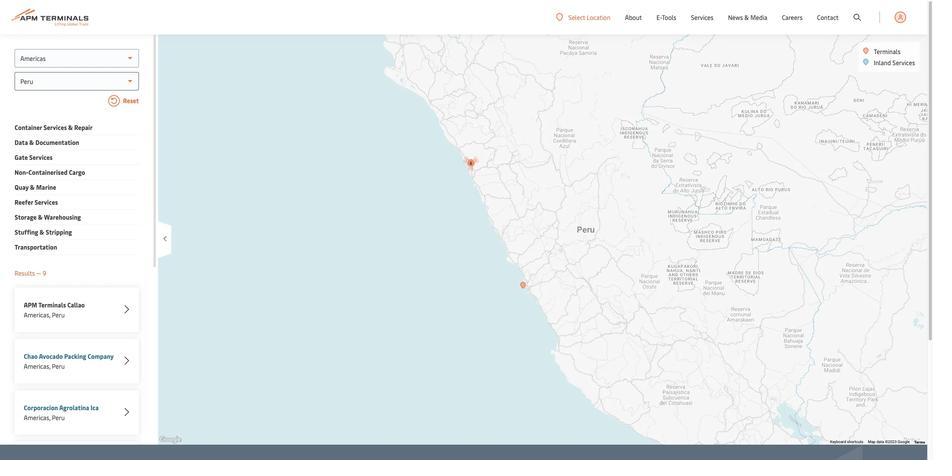 Task type: locate. For each thing, give the bounding box(es) containing it.
google
[[898, 440, 910, 445]]

1 vertical spatial peru
[[52, 362, 65, 371]]

reset
[[122, 96, 139, 105]]

careers
[[782, 13, 803, 21]]

peru
[[52, 311, 65, 319], [52, 362, 65, 371], [52, 414, 65, 422]]

about
[[625, 13, 642, 21]]

gate services button
[[15, 152, 53, 163]]

reset button
[[15, 95, 139, 108]]

non-containerised cargo button
[[15, 167, 85, 178]]

e-
[[657, 13, 662, 21]]

map data ©2023 google
[[868, 440, 910, 445]]

marine
[[36, 183, 56, 192]]

americas, inside 'chao avocado packing company americas, peru'
[[24, 362, 50, 371]]

corporacion
[[24, 404, 58, 412]]

1 horizontal spatial terminals
[[874, 47, 901, 56]]

services inside button
[[29, 153, 53, 162]]

0 vertical spatial americas,
[[24, 311, 50, 319]]

americas, down the chao
[[24, 362, 50, 371]]

&
[[745, 13, 749, 21], [68, 123, 73, 132], [29, 138, 34, 147], [30, 183, 35, 192], [38, 213, 43, 221], [40, 228, 44, 236]]

americas, down "corporacion"
[[24, 414, 50, 422]]

corporacion agrolatina ica americas, peru
[[24, 404, 99, 422]]

& right stuffing on the left of the page
[[40, 228, 44, 236]]

services down data & documentation button
[[29, 153, 53, 162]]

services right inland
[[893, 58, 915, 67]]

news
[[728, 13, 743, 21]]

& left the repair
[[68, 123, 73, 132]]

americas, inside corporacion agrolatina ica americas, peru
[[24, 414, 50, 422]]

& inside 'button'
[[68, 123, 73, 132]]

terminals up inland
[[874, 47, 901, 56]]

storage & warehousing
[[15, 213, 81, 221]]

stuffing
[[15, 228, 38, 236]]

& right storage
[[38, 213, 43, 221]]

peru inside corporacion agrolatina ica americas, peru
[[52, 414, 65, 422]]

3 peru from the top
[[52, 414, 65, 422]]

repair
[[74, 123, 93, 132]]

services up documentation
[[43, 123, 67, 132]]

terms
[[915, 440, 925, 445]]

americas,
[[24, 311, 50, 319], [24, 362, 50, 371], [24, 414, 50, 422]]

services
[[691, 13, 714, 21], [893, 58, 915, 67], [43, 123, 67, 132], [29, 153, 53, 162], [35, 198, 58, 207]]

e-tools button
[[657, 0, 676, 35]]

services inside 'button'
[[43, 123, 67, 132]]

1 vertical spatial terminals
[[38, 301, 66, 309]]

chao avocado packing company americas, peru
[[24, 352, 114, 371]]

non-containerised cargo
[[15, 168, 85, 177]]

2 americas, from the top
[[24, 362, 50, 371]]

container services & repair
[[15, 123, 93, 132]]

0 vertical spatial peru
[[52, 311, 65, 319]]

& inside dropdown button
[[745, 13, 749, 21]]

stuffing & stripping button
[[15, 227, 72, 238]]

select
[[568, 13, 585, 21]]

agrolatina
[[59, 404, 89, 412]]

map
[[868, 440, 876, 445]]

0 vertical spatial terminals
[[874, 47, 901, 56]]

services inside button
[[35, 198, 58, 207]]

non-
[[15, 168, 28, 177]]

peru inside apm terminals callao americas, peru
[[52, 311, 65, 319]]

1 americas, from the top
[[24, 311, 50, 319]]

select location button
[[556, 13, 611, 21]]

& for stripping
[[40, 228, 44, 236]]

& right the news
[[745, 13, 749, 21]]

americas, down apm
[[24, 311, 50, 319]]

contact
[[817, 13, 839, 21]]

packing
[[64, 352, 86, 361]]

& for warehousing
[[38, 213, 43, 221]]

& right quay
[[30, 183, 35, 192]]

peru for terminals
[[52, 311, 65, 319]]

americas, for corporacion
[[24, 414, 50, 422]]

1 vertical spatial americas,
[[24, 362, 50, 371]]

terminals
[[874, 47, 901, 56], [38, 301, 66, 309]]

stuffing & stripping
[[15, 228, 72, 236]]

careers button
[[782, 0, 803, 35]]

8
[[470, 161, 472, 166]]

1 peru from the top
[[52, 311, 65, 319]]

terminals right apm
[[38, 301, 66, 309]]

storage & warehousing button
[[15, 212, 81, 223]]

3 americas, from the top
[[24, 414, 50, 422]]

2 peru from the top
[[52, 362, 65, 371]]

services for gate services
[[29, 153, 53, 162]]

americas, inside apm terminals callao americas, peru
[[24, 311, 50, 319]]

stripping
[[46, 228, 72, 236]]

data
[[877, 440, 884, 445]]

media
[[751, 13, 768, 21]]

data
[[15, 138, 28, 147]]

gate
[[15, 153, 28, 162]]

data & documentation button
[[15, 137, 79, 148]]

2 vertical spatial americas,
[[24, 414, 50, 422]]

gate services
[[15, 153, 53, 162]]

keyboard shortcuts
[[830, 440, 863, 445]]

& inside button
[[38, 213, 43, 221]]

& for marine
[[30, 183, 35, 192]]

reefer
[[15, 198, 33, 207]]

services down marine
[[35, 198, 58, 207]]

& right the "data"
[[29, 138, 34, 147]]

0 horizontal spatial terminals
[[38, 301, 66, 309]]

2 vertical spatial peru
[[52, 414, 65, 422]]



Task type: describe. For each thing, give the bounding box(es) containing it.
reefer services
[[15, 198, 58, 207]]

inland services
[[874, 58, 915, 67]]

apm
[[24, 301, 37, 309]]

reefer services button
[[15, 197, 58, 208]]

services for container services & repair
[[43, 123, 67, 132]]

transportation
[[15, 243, 57, 251]]

services right tools
[[691, 13, 714, 21]]

tools
[[662, 13, 676, 21]]

peru inside 'chao avocado packing company americas, peru'
[[52, 362, 65, 371]]

quay
[[15, 183, 29, 192]]

americas, for apm
[[24, 311, 50, 319]]

ica
[[91, 404, 99, 412]]

keyboard shortcuts button
[[830, 440, 863, 445]]

google image
[[158, 435, 183, 445]]

documentation
[[35, 138, 79, 147]]

inland
[[874, 58, 891, 67]]

—
[[36, 269, 41, 278]]

company
[[88, 352, 114, 361]]

container services & repair button
[[15, 122, 93, 133]]

news & media
[[728, 13, 768, 21]]

select location
[[568, 13, 611, 21]]

location
[[587, 13, 611, 21]]

chao
[[24, 352, 38, 361]]

callao
[[67, 301, 85, 309]]

terms link
[[915, 440, 925, 445]]

containerised
[[28, 168, 68, 177]]

container
[[15, 123, 42, 132]]

warehousing
[[44, 213, 81, 221]]

keyboard
[[830, 440, 846, 445]]

data & documentation
[[15, 138, 79, 147]]

shortcuts
[[847, 440, 863, 445]]

services for reefer services
[[35, 198, 58, 207]]

storage
[[15, 213, 37, 221]]

contact button
[[817, 0, 839, 35]]

news & media button
[[728, 0, 768, 35]]

peru for agrolatina
[[52, 414, 65, 422]]

& for documentation
[[29, 138, 34, 147]]

services for inland services
[[893, 58, 915, 67]]

avocado
[[39, 352, 63, 361]]

quay & marine
[[15, 183, 56, 192]]

results
[[15, 269, 35, 278]]

cargo
[[69, 168, 85, 177]]

terminals inside apm terminals callao americas, peru
[[38, 301, 66, 309]]

quay & marine button
[[15, 182, 56, 193]]

apm terminals callao americas, peru
[[24, 301, 85, 319]]

9
[[43, 269, 46, 278]]

transportation button
[[15, 242, 57, 253]]

e-tools
[[657, 13, 676, 21]]

©2023
[[885, 440, 897, 445]]

& for media
[[745, 13, 749, 21]]

map region
[[75, 0, 933, 453]]

about button
[[625, 0, 642, 35]]

services button
[[691, 0, 714, 35]]

results — 9
[[15, 269, 46, 278]]



Task type: vqa. For each thing, say whether or not it's contained in the screenshot.
view profile
no



